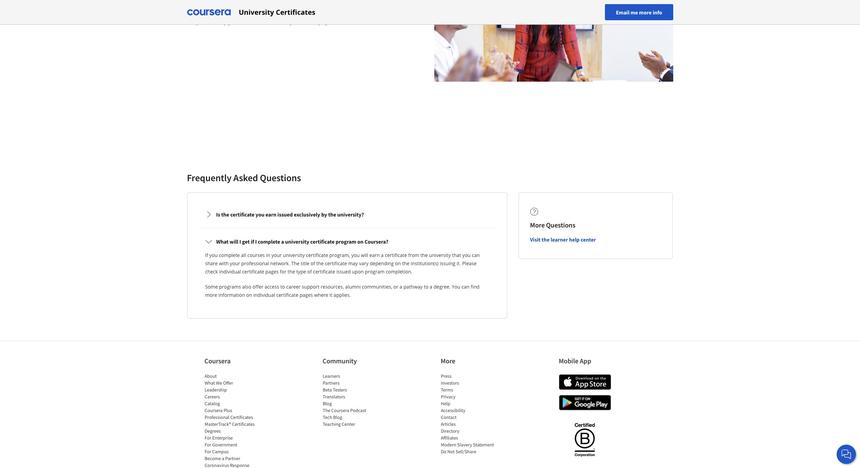 Task type: vqa. For each thing, say whether or not it's contained in the screenshot.
Google image
no



Task type: describe. For each thing, give the bounding box(es) containing it.
for government link
[[204, 442, 237, 448]]

about link
[[204, 373, 217, 379]]

terms link
[[441, 387, 453, 393]]

3 for from the top
[[204, 449, 211, 455]]

become
[[204, 455, 221, 462]]

it.
[[457, 260, 461, 267]]

certificate down program,
[[325, 260, 347, 267]]

it
[[329, 292, 332, 298]]

create
[[399, 11, 413, 17]]

email me more info button
[[605, 4, 673, 20]]

how
[[254, 11, 263, 17]]

1 for from the top
[[204, 435, 211, 441]]

more for more questions
[[530, 221, 545, 229]]

0 horizontal spatial blog
[[323, 401, 332, 407]]

on inside the if you complete all courses in your university certificate program, you will earn a certificate from the university that you can share with your professional network. the title of the certificate may vary depending on the institution(s) issuing it. please check individual certificate pages for the type of certificate issued upon program completion.
[[395, 260, 401, 267]]

accessibility
[[441, 407, 465, 414]]

resources,
[[321, 283, 344, 290]]

we
[[216, 380, 222, 386]]

skills
[[314, 11, 325, 17]]

certificate down professional
[[242, 268, 264, 275]]

issued inside the if you complete all courses in your university certificate program, you will earn a certificate from the university that you can share with your professional network. the title of the certificate may vary depending on the institution(s) issuing it. please check individual certificate pages for the type of certificate issued upon program completion.
[[336, 268, 351, 275]]

or inside you'll be able to demonstrate how you've advanced  your skills through real-world projects and create work samples that help you stand out to current or potential employers.
[[284, 19, 289, 26]]

from
[[408, 252, 419, 258]]

professional
[[204, 414, 229, 420]]

privacy link
[[441, 394, 455, 400]]

center
[[342, 421, 355, 427]]

teaching
[[323, 421, 341, 427]]

tech blog link
[[323, 414, 342, 420]]

earn inside the if you complete all courses in your university certificate program, you will earn a certificate from the university that you can share with your professional network. the title of the certificate may vary depending on the institution(s) issuing it. please check individual certificate pages for the type of certificate issued upon program completion.
[[369, 252, 380, 258]]

1 vertical spatial of
[[307, 268, 312, 275]]

find
[[471, 283, 480, 290]]

offer
[[253, 283, 263, 290]]

for
[[280, 268, 286, 275]]

tech
[[323, 414, 332, 420]]

institution(s)
[[411, 260, 439, 267]]

the right is
[[221, 211, 229, 218]]

a left pathway
[[400, 283, 402, 290]]

app
[[580, 357, 591, 365]]

you've
[[265, 11, 279, 17]]

upon
[[352, 268, 364, 275]]

frequently
[[187, 172, 232, 184]]

get
[[242, 238, 250, 245]]

a inside about what we offer leadership careers catalog coursera plus professional certificates mastertrack® certificates degrees for enterprise for government for campus become a partner
[[222, 455, 224, 462]]

some
[[205, 283, 218, 290]]

pages inside the if you complete all courses in your university certificate program, you will earn a certificate from the university that you can share with your professional network. the title of the certificate may vary depending on the institution(s) issuing it. please check individual certificate pages for the type of certificate issued upon program completion.
[[265, 268, 279, 275]]

issuing
[[440, 260, 455, 267]]

affiliates link
[[441, 435, 458, 441]]

offer
[[223, 380, 233, 386]]

pathway
[[404, 283, 423, 290]]

mastertrack® certificates link
[[204, 421, 254, 427]]

the inside learners partners beta testers translators blog the coursera podcast tech blog teaching center
[[323, 407, 330, 414]]

partners link
[[323, 380, 340, 386]]

investors link
[[441, 380, 459, 386]]

degree.
[[434, 283, 451, 290]]

coursera plus link
[[204, 407, 232, 414]]

coursera for about what we offer leadership careers catalog coursera plus professional certificates mastertrack® certificates degrees for enterprise for government for campus become a partner
[[204, 407, 222, 414]]

information
[[218, 292, 245, 298]]

1 vertical spatial your
[[271, 252, 282, 258]]

what inside dropdown button
[[216, 238, 229, 245]]

leadership link
[[204, 387, 227, 393]]

you'll
[[187, 11, 199, 17]]

coursera for learners partners beta testers translators blog the coursera podcast tech blog teaching center
[[331, 407, 349, 414]]

world
[[356, 11, 369, 17]]

with
[[219, 260, 229, 267]]

if
[[205, 252, 208, 258]]

out
[[251, 19, 259, 26]]

program inside dropdown button
[[336, 238, 356, 245]]

type
[[296, 268, 306, 275]]

email me more info
[[616, 9, 662, 16]]

programs
[[219, 283, 241, 290]]

0 vertical spatial of
[[311, 260, 315, 267]]

press
[[441, 373, 451, 379]]

translators link
[[323, 394, 345, 400]]

1 vertical spatial certificates
[[230, 414, 253, 420]]

do not sell/share link
[[441, 449, 476, 455]]

certificate up resources,
[[313, 268, 335, 275]]

university inside dropdown button
[[285, 238, 309, 245]]

the up completion.
[[402, 260, 409, 267]]

press link
[[441, 373, 451, 379]]

articles link
[[441, 421, 456, 427]]

individual inside some programs also offer access to career support resources, alumni communities, or a pathway to a degree. you can find more information on individual certificate pages where it applies.
[[253, 292, 275, 298]]

articles
[[441, 421, 456, 427]]

a inside the if you complete all courses in your university certificate program, you will earn a certificate from the university that you can share with your professional network. the title of the certificate may vary depending on the institution(s) issuing it. please check individual certificate pages for the type of certificate issued upon program completion.
[[381, 252, 384, 258]]

list for more
[[441, 373, 499, 455]]

careers link
[[204, 394, 220, 400]]

university?
[[337, 211, 364, 218]]

samples
[[187, 19, 206, 26]]

a left "degree."
[[430, 283, 432, 290]]

for campus link
[[204, 449, 228, 455]]

check
[[205, 268, 218, 275]]

coursera image
[[187, 7, 231, 18]]

about
[[204, 373, 217, 379]]

some programs also offer access to career support resources, alumni communities, or a pathway to a degree. you can find more information on individual certificate pages where it applies.
[[205, 283, 480, 298]]

on inside dropdown button
[[357, 238, 363, 245]]

help inside you'll be able to demonstrate how you've advanced  your skills through real-world projects and create work samples that help you stand out to current or potential employers.
[[217, 19, 227, 26]]

catalog link
[[204, 401, 220, 407]]

visit the learner help center link
[[530, 236, 596, 243]]

can inside some programs also offer access to career support resources, alumni communities, or a pathway to a degree. you can find more information on individual certificate pages where it applies.
[[462, 283, 470, 290]]

that for help
[[207, 19, 216, 26]]

coursera up about
[[204, 357, 231, 365]]

the right for
[[288, 268, 295, 275]]

your inside you'll be able to demonstrate how you've advanced  your skills through real-world projects and create work samples that help you stand out to current or potential employers.
[[303, 11, 313, 17]]

mobile
[[559, 357, 579, 365]]

that for you
[[452, 252, 461, 258]]

network.
[[270, 260, 290, 267]]

a inside dropdown button
[[281, 238, 284, 245]]

beta testers link
[[323, 387, 347, 393]]

please
[[462, 260, 477, 267]]

download on the app store image
[[559, 374, 611, 390]]

courses
[[247, 252, 265, 258]]

contact
[[441, 414, 456, 420]]

2 i from the left
[[255, 238, 257, 245]]

completion.
[[386, 268, 412, 275]]

certificate up 'depending'
[[385, 252, 407, 258]]

1 horizontal spatial blog
[[333, 414, 342, 420]]

more questions
[[530, 221, 575, 229]]

beta
[[323, 387, 332, 393]]

more inside 'button'
[[639, 9, 652, 16]]

the inside the if you complete all courses in your university certificate program, you will earn a certificate from the university that you can share with your professional network. the title of the certificate may vary depending on the institution(s) issuing it. please check individual certificate pages for the type of certificate issued upon program completion.
[[291, 260, 300, 267]]

degrees link
[[204, 428, 221, 434]]

visit
[[530, 236, 541, 243]]

contact link
[[441, 414, 456, 420]]

you inside you'll be able to demonstrate how you've advanced  your skills through real-world projects and create work samples that help you stand out to current or potential employers.
[[228, 19, 236, 26]]



Task type: locate. For each thing, give the bounding box(es) containing it.
to right 'out'
[[260, 19, 265, 26]]

0 vertical spatial on
[[357, 238, 363, 245]]

certificate inside some programs also offer access to career support resources, alumni communities, or a pathway to a degree. you can find more information on individual certificate pages where it applies.
[[276, 292, 298, 298]]

1 horizontal spatial list
[[323, 373, 381, 428]]

list for coursera
[[204, 373, 263, 468]]

2 vertical spatial on
[[246, 292, 252, 298]]

what inside about what we offer leadership careers catalog coursera plus professional certificates mastertrack® certificates degrees for enterprise for government for campus become a partner
[[204, 380, 215, 386]]

list containing press
[[441, 373, 499, 455]]

1 vertical spatial that
[[452, 252, 461, 258]]

what will i get if i complete a university certificate program on coursera?
[[216, 238, 388, 245]]

info
[[653, 9, 662, 16]]

to right able
[[218, 11, 222, 17]]

0 horizontal spatial issued
[[277, 211, 293, 218]]

issued down may
[[336, 268, 351, 275]]

modern slavery statement link
[[441, 442, 494, 448]]

1 vertical spatial more
[[441, 357, 455, 365]]

learners link
[[323, 373, 340, 379]]

the right visit
[[542, 236, 550, 243]]

for up become
[[204, 449, 211, 455]]

what down about
[[204, 380, 215, 386]]

program down 'depending'
[[365, 268, 385, 275]]

or down advanced
[[284, 19, 289, 26]]

sell/share
[[455, 449, 476, 455]]

coursera down catalog link
[[204, 407, 222, 414]]

press investors terms privacy help accessibility contact articles directory affiliates modern slavery statement do not sell/share
[[441, 373, 494, 455]]

affiliates
[[441, 435, 458, 441]]

0 vertical spatial will
[[230, 238, 238, 245]]

certificates down professional certificates link
[[232, 421, 254, 427]]

0 horizontal spatial that
[[207, 19, 216, 26]]

0 vertical spatial certificates
[[276, 7, 315, 17]]

your
[[303, 11, 313, 17], [271, 252, 282, 258], [230, 260, 240, 267]]

certificates
[[276, 7, 315, 17], [230, 414, 253, 420], [232, 421, 254, 427]]

projects
[[370, 11, 388, 17]]

1 vertical spatial earn
[[369, 252, 380, 258]]

will inside dropdown button
[[230, 238, 238, 245]]

0 horizontal spatial your
[[230, 260, 240, 267]]

more up the press
[[441, 357, 455, 365]]

your up 'potential'
[[303, 11, 313, 17]]

0 horizontal spatial program
[[336, 238, 356, 245]]

the right by
[[328, 211, 336, 218]]

on up completion.
[[395, 260, 401, 267]]

2 list from the left
[[323, 373, 381, 428]]

1 horizontal spatial that
[[452, 252, 461, 258]]

1 horizontal spatial program
[[365, 268, 385, 275]]

0 vertical spatial for
[[204, 435, 211, 441]]

0 horizontal spatial more
[[441, 357, 455, 365]]

0 vertical spatial or
[[284, 19, 289, 26]]

to right pathway
[[424, 283, 429, 290]]

program up program,
[[336, 238, 356, 245]]

2 for from the top
[[204, 442, 211, 448]]

certificate right is
[[230, 211, 255, 218]]

1 horizontal spatial questions
[[546, 221, 575, 229]]

coursera inside learners partners beta testers translators blog the coursera podcast tech blog teaching center
[[331, 407, 349, 414]]

can right you
[[462, 283, 470, 290]]

0 vertical spatial questions
[[260, 172, 301, 184]]

can
[[472, 252, 480, 258], [462, 283, 470, 290]]

complete inside the if you complete all courses in your university certificate program, you will earn a certificate from the university that you can share with your professional network. the title of the certificate may vary depending on the institution(s) issuing it. please check individual certificate pages for the type of certificate issued upon program completion.
[[219, 252, 240, 258]]

a up 'depending'
[[381, 252, 384, 258]]

coursera?
[[365, 238, 388, 245]]

not
[[447, 449, 454, 455]]

employers.
[[311, 19, 336, 26]]

certificate
[[230, 211, 255, 218], [310, 238, 335, 245], [306, 252, 328, 258], [385, 252, 407, 258], [325, 260, 347, 267], [242, 268, 264, 275], [313, 268, 335, 275], [276, 292, 298, 298]]

partner
[[225, 455, 240, 462]]

help left center
[[569, 236, 580, 243]]

share
[[205, 260, 218, 267]]

frequently asked questions element
[[181, 172, 679, 324]]

pages left for
[[265, 268, 279, 275]]

0 vertical spatial blog
[[323, 401, 332, 407]]

also
[[242, 283, 251, 290]]

help
[[217, 19, 227, 26], [569, 236, 580, 243]]

the down blog link
[[323, 407, 330, 414]]

coursera inside about what we offer leadership careers catalog coursera plus professional certificates mastertrack® certificates degrees for enterprise for government for campus become a partner
[[204, 407, 222, 414]]

do
[[441, 449, 446, 455]]

1 horizontal spatial the
[[323, 407, 330, 414]]

enterprise
[[212, 435, 233, 441]]

0 horizontal spatial pages
[[265, 268, 279, 275]]

earn inside is the certificate you earn issued exclusively by the university? dropdown button
[[266, 211, 276, 218]]

0 vertical spatial earn
[[266, 211, 276, 218]]

issued left "exclusively"
[[277, 211, 293, 218]]

0 horizontal spatial or
[[284, 19, 289, 26]]

learners
[[323, 373, 340, 379]]

you inside dropdown button
[[256, 211, 264, 218]]

1 horizontal spatial pages
[[300, 292, 313, 298]]

1 vertical spatial will
[[361, 252, 368, 258]]

for up for campus link
[[204, 442, 211, 448]]

list for community
[[323, 373, 381, 428]]

more for more
[[441, 357, 455, 365]]

more inside some programs also offer access to career support resources, alumni communities, or a pathway to a degree. you can find more information on individual certificate pages where it applies.
[[205, 292, 217, 298]]

1 vertical spatial the
[[323, 407, 330, 414]]

more up visit
[[530, 221, 545, 229]]

help down coursera image
[[217, 19, 227, 26]]

translators
[[323, 394, 345, 400]]

1 vertical spatial help
[[569, 236, 580, 243]]

or down completion.
[[394, 283, 398, 290]]

through
[[326, 11, 344, 17]]

0 horizontal spatial individual
[[219, 268, 241, 275]]

complete up in
[[258, 238, 280, 245]]

2 vertical spatial certificates
[[232, 421, 254, 427]]

professional
[[241, 260, 269, 267]]

1 horizontal spatial individual
[[253, 292, 275, 298]]

can up "please"
[[472, 252, 480, 258]]

pages
[[265, 268, 279, 275], [300, 292, 313, 298]]

communities,
[[362, 283, 392, 290]]

1 horizontal spatial on
[[357, 238, 363, 245]]

that inside the if you complete all courses in your university certificate program, you will earn a certificate from the university that you can share with your professional network. the title of the certificate may vary depending on the institution(s) issuing it. please check individual certificate pages for the type of certificate issued upon program completion.
[[452, 252, 461, 258]]

1 vertical spatial program
[[365, 268, 385, 275]]

0 vertical spatial pages
[[265, 268, 279, 275]]

complete inside dropdown button
[[258, 238, 280, 245]]

list
[[204, 373, 263, 468], [323, 373, 381, 428], [441, 373, 499, 455]]

teaching center link
[[323, 421, 355, 427]]

individual inside the if you complete all courses in your university certificate program, you will earn a certificate from the university that you can share with your professional network. the title of the certificate may vary depending on the institution(s) issuing it. please check individual certificate pages for the type of certificate issued upon program completion.
[[219, 268, 241, 275]]

asked
[[233, 172, 258, 184]]

0 horizontal spatial the
[[291, 260, 300, 267]]

if you complete all courses in your university certificate program, you will earn a certificate from the university that you can share with your professional network. the title of the certificate may vary depending on the institution(s) issuing it. please check individual certificate pages for the type of certificate issued upon program completion.
[[205, 252, 480, 275]]

0 vertical spatial can
[[472, 252, 480, 258]]

i left get
[[239, 238, 241, 245]]

on inside some programs also offer access to career support resources, alumni communities, or a pathway to a degree. you can find more information on individual certificate pages where it applies.
[[246, 292, 252, 298]]

0 vertical spatial more
[[530, 221, 545, 229]]

blog link
[[323, 401, 332, 407]]

1 vertical spatial questions
[[546, 221, 575, 229]]

more right me
[[639, 9, 652, 16]]

1 horizontal spatial help
[[569, 236, 580, 243]]

visit the learner help center
[[530, 236, 596, 243]]

0 vertical spatial that
[[207, 19, 216, 26]]

1 list from the left
[[204, 373, 263, 468]]

list containing about
[[204, 373, 263, 468]]

0 horizontal spatial i
[[239, 238, 241, 245]]

email
[[616, 9, 630, 16]]

0 horizontal spatial more
[[205, 292, 217, 298]]

community
[[323, 357, 357, 365]]

chat with us image
[[841, 449, 852, 460]]

0 horizontal spatial will
[[230, 238, 238, 245]]

your right in
[[271, 252, 282, 258]]

complete up with
[[219, 252, 240, 258]]

on left coursera?
[[357, 238, 363, 245]]

issued inside dropdown button
[[277, 211, 293, 218]]

help link
[[441, 401, 450, 407]]

1 i from the left
[[239, 238, 241, 245]]

can inside the if you complete all courses in your university certificate program, you will earn a certificate from the university that you can share with your professional network. the title of the certificate may vary depending on the institution(s) issuing it. please check individual certificate pages for the type of certificate issued upon program completion.
[[472, 252, 480, 258]]

0 horizontal spatial on
[[246, 292, 252, 298]]

2 horizontal spatial list
[[441, 373, 499, 455]]

1 horizontal spatial what
[[216, 238, 229, 245]]

mastertrack®
[[204, 421, 231, 427]]

0 vertical spatial your
[[303, 11, 313, 17]]

that down able
[[207, 19, 216, 26]]

or inside some programs also offer access to career support resources, alumni communities, or a pathway to a degree. you can find more information on individual certificate pages where it applies.
[[394, 283, 398, 290]]

modern
[[441, 442, 456, 448]]

will up vary
[[361, 252, 368, 258]]

program inside the if you complete all courses in your university certificate program, you will earn a certificate from the university that you can share with your professional network. the title of the certificate may vary depending on the institution(s) issuing it. please check individual certificate pages for the type of certificate issued upon program completion.
[[365, 268, 385, 275]]

1 horizontal spatial issued
[[336, 268, 351, 275]]

pages down support
[[300, 292, 313, 298]]

0 horizontal spatial earn
[[266, 211, 276, 218]]

title
[[301, 260, 309, 267]]

depending
[[370, 260, 394, 267]]

what up with
[[216, 238, 229, 245]]

0 horizontal spatial complete
[[219, 252, 240, 258]]

certificate inside dropdown button
[[230, 211, 255, 218]]

1 vertical spatial can
[[462, 283, 470, 290]]

slavery
[[457, 442, 472, 448]]

the
[[221, 211, 229, 218], [328, 211, 336, 218], [542, 236, 550, 243], [420, 252, 428, 258], [316, 260, 324, 267], [402, 260, 409, 267], [288, 268, 295, 275]]

1 vertical spatial individual
[[253, 292, 275, 298]]

plus
[[223, 407, 232, 414]]

blog
[[323, 401, 332, 407], [333, 414, 342, 420]]

1 vertical spatial more
[[205, 292, 217, 298]]

certificate down career
[[276, 292, 298, 298]]

for down degrees
[[204, 435, 211, 441]]

terms
[[441, 387, 453, 393]]

1 vertical spatial for
[[204, 442, 211, 448]]

help inside frequently asked questions element
[[569, 236, 580, 243]]

1 horizontal spatial can
[[472, 252, 480, 258]]

pages inside some programs also offer access to career support resources, alumni communities, or a pathway to a degree. you can find more information on individual certificate pages where it applies.
[[300, 292, 313, 298]]

0 vertical spatial issued
[[277, 211, 293, 218]]

individual down with
[[219, 268, 241, 275]]

2 horizontal spatial on
[[395, 260, 401, 267]]

demonstrate
[[224, 11, 253, 17]]

alumni
[[345, 283, 361, 290]]

2 vertical spatial for
[[204, 449, 211, 455]]

will left get
[[230, 238, 238, 245]]

individual down offer
[[253, 292, 275, 298]]

1 horizontal spatial complete
[[258, 238, 280, 245]]

0 vertical spatial program
[[336, 238, 356, 245]]

the right title
[[316, 260, 324, 267]]

careers
[[204, 394, 220, 400]]

you
[[228, 19, 236, 26], [256, 211, 264, 218], [209, 252, 218, 258], [351, 252, 360, 258], [462, 252, 471, 258]]

professional certificates link
[[204, 414, 253, 420]]

0 horizontal spatial what
[[204, 380, 215, 386]]

i right if
[[255, 238, 257, 245]]

0 horizontal spatial questions
[[260, 172, 301, 184]]

testers
[[333, 387, 347, 393]]

about what we offer leadership careers catalog coursera plus professional certificates mastertrack® certificates degrees for enterprise for government for campus become a partner
[[204, 373, 254, 462]]

i
[[239, 238, 241, 245], [255, 238, 257, 245]]

privacy
[[441, 394, 455, 400]]

the coursera podcast link
[[323, 407, 366, 414]]

of right type
[[307, 268, 312, 275]]

0 vertical spatial individual
[[219, 268, 241, 275]]

certificate up program,
[[310, 238, 335, 245]]

2 horizontal spatial your
[[303, 11, 313, 17]]

the up institution(s)
[[420, 252, 428, 258]]

1 vertical spatial blog
[[333, 414, 342, 420]]

1 vertical spatial on
[[395, 260, 401, 267]]

1 vertical spatial or
[[394, 283, 398, 290]]

0 horizontal spatial can
[[462, 283, 470, 290]]

investors
[[441, 380, 459, 386]]

coursera up tech blog "link"
[[331, 407, 349, 414]]

1 vertical spatial what
[[204, 380, 215, 386]]

1 horizontal spatial more
[[530, 221, 545, 229]]

3 list from the left
[[441, 373, 499, 455]]

more down "some"
[[205, 292, 217, 298]]

directory
[[441, 428, 459, 434]]

the left title
[[291, 260, 300, 267]]

your right with
[[230, 260, 240, 267]]

that up it.
[[452, 252, 461, 258]]

1 horizontal spatial earn
[[369, 252, 380, 258]]

a up network.
[[281, 238, 284, 245]]

1 vertical spatial pages
[[300, 292, 313, 298]]

government
[[212, 442, 237, 448]]

list item
[[204, 462, 263, 468]]

support
[[302, 283, 319, 290]]

blog up teaching center link
[[333, 414, 342, 420]]

frequently asked questions
[[187, 172, 301, 184]]

me
[[631, 9, 638, 16]]

more
[[530, 221, 545, 229], [441, 357, 455, 365]]

logo of certified b corporation image
[[571, 419, 599, 460]]

blog down translators
[[323, 401, 332, 407]]

0 vertical spatial what
[[216, 238, 229, 245]]

partners
[[323, 380, 340, 386]]

0 vertical spatial more
[[639, 9, 652, 16]]

accessibility link
[[441, 407, 465, 414]]

0 horizontal spatial list
[[204, 373, 263, 468]]

more inside frequently asked questions element
[[530, 221, 545, 229]]

issued
[[277, 211, 293, 218], [336, 268, 351, 275]]

1 horizontal spatial your
[[271, 252, 282, 258]]

1 horizontal spatial i
[[255, 238, 257, 245]]

1 horizontal spatial will
[[361, 252, 368, 258]]

that inside you'll be able to demonstrate how you've advanced  your skills through real-world projects and create work samples that help you stand out to current or potential employers.
[[207, 19, 216, 26]]

directory link
[[441, 428, 459, 434]]

certificates up 'potential'
[[276, 7, 315, 17]]

will inside the if you complete all courses in your university certificate program, you will earn a certificate from the university that you can share with your professional network. the title of the certificate may vary depending on the institution(s) issuing it. please check individual certificate pages for the type of certificate issued upon program completion.
[[361, 252, 368, 258]]

1 horizontal spatial or
[[394, 283, 398, 290]]

be
[[200, 11, 206, 17]]

1 vertical spatial complete
[[219, 252, 240, 258]]

1 horizontal spatial more
[[639, 9, 652, 16]]

of right title
[[311, 260, 315, 267]]

2 vertical spatial your
[[230, 260, 240, 267]]

0 vertical spatial complete
[[258, 238, 280, 245]]

career
[[286, 283, 301, 290]]

get it on google play image
[[559, 395, 611, 410]]

all
[[241, 252, 246, 258]]

statement
[[473, 442, 494, 448]]

on down also
[[246, 292, 252, 298]]

what we offer link
[[204, 380, 233, 386]]

0 vertical spatial the
[[291, 260, 300, 267]]

0 horizontal spatial help
[[217, 19, 227, 26]]

certificate up title
[[306, 252, 328, 258]]

1 vertical spatial issued
[[336, 268, 351, 275]]

potential
[[290, 19, 310, 26]]

0 vertical spatial help
[[217, 19, 227, 26]]

a down campus
[[222, 455, 224, 462]]

certificates up the mastertrack® certificates link
[[230, 414, 253, 420]]

real-
[[346, 11, 356, 17]]

list containing learners
[[323, 373, 381, 428]]

to left career
[[280, 283, 285, 290]]

certificate inside dropdown button
[[310, 238, 335, 245]]



